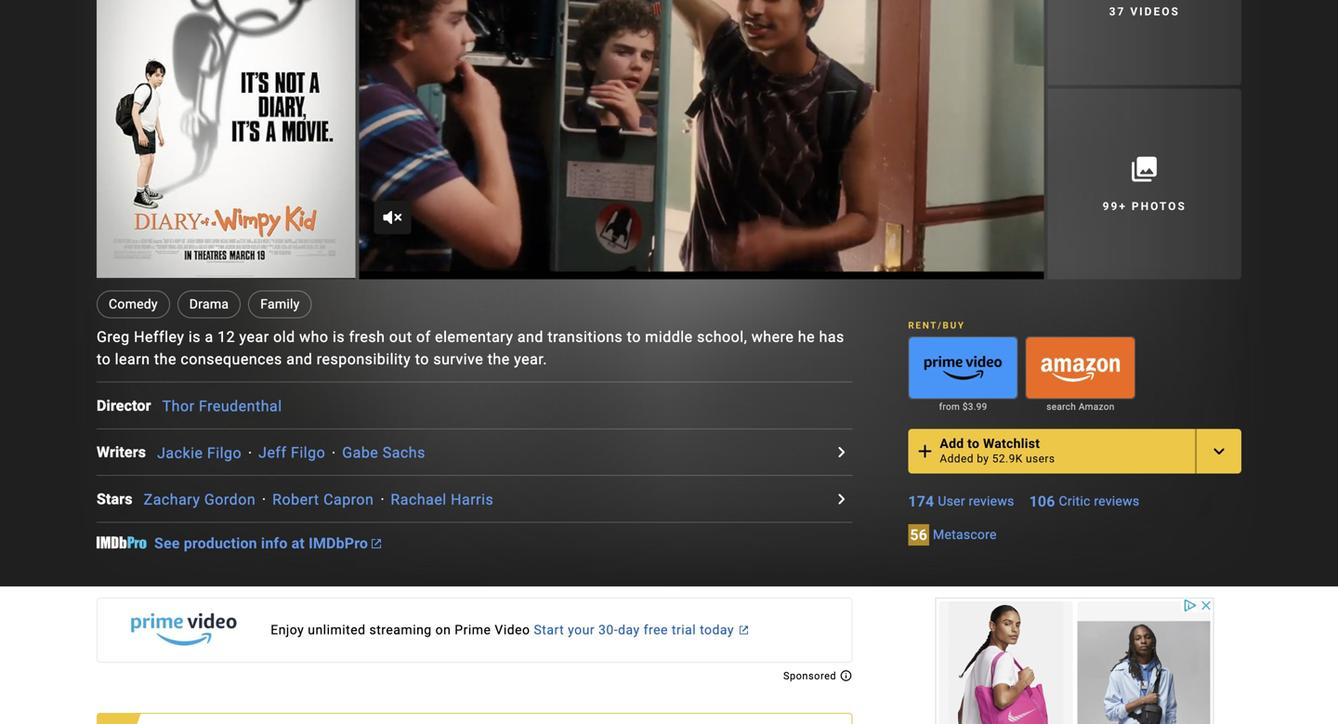 Task type: vqa. For each thing, say whether or not it's contained in the screenshot.
PUBLICITY
no



Task type: locate. For each thing, give the bounding box(es) containing it.
0 horizontal spatial is
[[189, 328, 201, 346]]

writers button
[[97, 441, 157, 463]]

comedy button
[[97, 291, 170, 318]]

search amazon group
[[1026, 337, 1136, 414]]

start your 30-day free trial today link
[[97, 598, 853, 663]]

capron
[[324, 491, 374, 508]]

filgo right jackie at bottom left
[[207, 444, 242, 462]]

see full cast and crew image
[[830, 441, 853, 463]]

gabe sachs button
[[342, 444, 426, 462]]

watch on prime video image
[[909, 337, 1017, 398]]

56 metascore
[[910, 526, 997, 544]]

0 vertical spatial and
[[518, 328, 544, 346]]

to
[[627, 328, 641, 346], [97, 351, 111, 368], [415, 351, 429, 368], [968, 436, 980, 451]]

thor
[[162, 397, 195, 415]]

zachary gordon in diary of a wimpy kid (2010) image
[[97, 0, 355, 278]]

learn
[[115, 351, 150, 368]]

1 horizontal spatial filgo
[[291, 444, 326, 462]]

reviews inside 106 critic reviews
[[1094, 494, 1140, 509]]

school,
[[697, 328, 748, 346]]

he
[[798, 328, 815, 346]]

who
[[299, 328, 329, 346]]

reviews inside 174 user reviews
[[969, 494, 1015, 509]]

a
[[205, 328, 213, 346]]

gordon
[[204, 491, 256, 508]]

1 horizontal spatial and
[[518, 328, 544, 346]]

and down who
[[286, 351, 313, 368]]

0 horizontal spatial the
[[154, 351, 177, 368]]

and
[[518, 328, 544, 346], [286, 351, 313, 368]]

1 is from the left
[[189, 328, 201, 346]]

metascore
[[933, 527, 997, 542]]

zachary gordon button
[[144, 491, 256, 508]]

1 vertical spatial and
[[286, 351, 313, 368]]

is
[[189, 328, 201, 346], [333, 328, 345, 346]]

jackie filgo
[[157, 444, 242, 462]]

1 filgo from the left
[[207, 444, 242, 462]]

the left year.
[[488, 351, 510, 368]]

watchlist
[[983, 436, 1040, 451]]

1 horizontal spatial reviews
[[1094, 494, 1140, 509]]

volume off image
[[381, 206, 404, 229]]

filgo
[[207, 444, 242, 462], [291, 444, 326, 462]]

today
[[700, 622, 734, 638]]

free
[[644, 622, 668, 638]]

robert capron
[[272, 491, 374, 508]]

stars
[[97, 490, 133, 508]]

filgo for jackie filgo
[[207, 444, 242, 462]]

photos
[[1132, 200, 1187, 213]]

family
[[260, 297, 300, 312]]

1 horizontal spatial the
[[488, 351, 510, 368]]

robert
[[272, 491, 319, 508]]

search on amazon image
[[1027, 337, 1135, 398]]

middle
[[645, 328, 693, 346]]

filgo right the jeff
[[291, 444, 326, 462]]

the down heffley
[[154, 351, 177, 368]]

jackie
[[157, 444, 203, 462]]

is right who
[[333, 328, 345, 346]]

year.
[[514, 351, 547, 368]]

56
[[910, 526, 928, 544]]

1 the from the left
[[154, 351, 177, 368]]

heffley
[[134, 328, 184, 346]]

2 filgo from the left
[[291, 444, 326, 462]]

0 horizontal spatial and
[[286, 351, 313, 368]]

reviews right user
[[969, 494, 1015, 509]]

0 horizontal spatial filgo
[[207, 444, 242, 462]]

greg
[[97, 328, 130, 346]]

has
[[819, 328, 845, 346]]

director
[[97, 397, 151, 414]]

rachael
[[391, 491, 447, 508]]

reviews
[[969, 494, 1015, 509], [1094, 494, 1140, 509]]

is left the "a"
[[189, 328, 201, 346]]

12
[[218, 328, 235, 346]]

year
[[239, 328, 269, 346]]

2 reviews from the left
[[1094, 494, 1140, 509]]

see production info at imdbpro
[[154, 534, 368, 552]]

add to watchlist added by 52.9k users
[[940, 436, 1055, 465]]

174 user reviews
[[908, 493, 1015, 510]]

0 horizontal spatial reviews
[[969, 494, 1015, 509]]

filgo for jeff filgo
[[291, 444, 326, 462]]

to up by
[[968, 436, 980, 451]]

thor freudenthal
[[162, 397, 282, 415]]

to left middle
[[627, 328, 641, 346]]

106
[[1029, 493, 1055, 510]]

and up year.
[[518, 328, 544, 346]]

1 reviews from the left
[[969, 494, 1015, 509]]

launch inline image
[[372, 539, 381, 548]]

see full cast and crew element
[[97, 394, 162, 417]]

group
[[97, 0, 355, 279], [359, 0, 1044, 280], [908, 337, 1018, 399], [1026, 337, 1136, 399]]

at
[[292, 534, 305, 552]]

1 horizontal spatial is
[[333, 328, 345, 346]]

reviews right critic
[[1094, 494, 1140, 509]]



Task type: describe. For each thing, give the bounding box(es) containing it.
jeff filgo button
[[259, 444, 326, 462]]

responsibility
[[317, 351, 411, 368]]

add
[[940, 436, 964, 451]]

start
[[534, 622, 564, 638]]

zachary
[[144, 491, 200, 508]]

to down greg
[[97, 351, 111, 368]]

robert capron button
[[272, 491, 374, 508]]

family button
[[248, 291, 312, 318]]

2 the from the left
[[488, 351, 510, 368]]

trial
[[672, 622, 696, 638]]

users
[[1026, 452, 1055, 465]]

old
[[273, 328, 295, 346]]

stars button
[[97, 488, 144, 510]]

37
[[1109, 5, 1126, 18]]

99+ photos
[[1103, 200, 1187, 213]]

advertisement element
[[936, 598, 1214, 724]]

consequences
[[181, 351, 282, 368]]

from $3.99 group
[[908, 337, 1018, 414]]

gabe sachs
[[342, 444, 426, 462]]

of
[[416, 328, 431, 346]]

add image
[[914, 440, 936, 462]]

drama
[[189, 297, 229, 312]]

videos
[[1131, 5, 1180, 18]]

see
[[154, 534, 180, 552]]

from $3.99 link
[[908, 399, 1018, 414]]

fresh
[[349, 328, 385, 346]]

jeff
[[259, 444, 287, 462]]

writers
[[97, 443, 146, 461]]

rent/buy
[[908, 320, 965, 331]]

by
[[977, 452, 989, 465]]

search
[[1047, 401, 1076, 412]]

freudenthal
[[199, 397, 282, 415]]

amazon
[[1079, 401, 1115, 412]]

$3.99
[[963, 401, 988, 412]]

see full cast and crew image
[[830, 488, 853, 510]]

sponsored
[[783, 670, 840, 682]]

transitions
[[548, 328, 623, 346]]

your
[[568, 622, 595, 638]]

thor freudenthal button
[[162, 397, 282, 415]]

seventh grader greg heffle (gordon) outlines the events and adventures of his daily life in the diary his mother forces him to keep. image
[[359, 0, 1044, 280]]

zachary gordon
[[144, 491, 256, 508]]

99+ photos button
[[1048, 89, 1242, 279]]

to down the of
[[415, 351, 429, 368]]

production
[[184, 534, 257, 552]]

to inside add to watchlist added by 52.9k users
[[968, 436, 980, 451]]

106 critic reviews
[[1029, 493, 1140, 510]]

52.9k
[[992, 452, 1023, 465]]

from $3.99
[[939, 401, 988, 412]]

reviews for 106
[[1094, 494, 1140, 509]]

jackie filgo button
[[157, 444, 242, 462]]

see production info at imdbpro button
[[154, 534, 381, 557]]

gabe
[[342, 444, 379, 462]]

user
[[938, 494, 966, 509]]

imdbpro
[[309, 534, 368, 552]]

2 is from the left
[[333, 328, 345, 346]]

add title to another list image
[[1208, 440, 1231, 462]]

37 videos
[[1109, 5, 1180, 18]]

drama button
[[177, 291, 241, 318]]

where
[[752, 328, 794, 346]]

from
[[939, 401, 960, 412]]

survive
[[433, 351, 484, 368]]

critic
[[1059, 494, 1091, 509]]

jeff filgo
[[259, 444, 326, 462]]

174
[[908, 493, 934, 510]]

video player application
[[359, 0, 1044, 279]]

watch diary of a wimpy kid: trailer #1 element
[[359, 0, 1044, 279]]

out
[[389, 328, 412, 346]]

info
[[261, 534, 288, 552]]

elementary
[[435, 328, 513, 346]]

added
[[940, 452, 974, 465]]

greg heffley is a 12 year old who is fresh out of elementary and transitions to middle school, where he has to learn the consequences and responsibility to survive the year.
[[97, 328, 845, 368]]

search amazon link
[[1026, 399, 1136, 414]]

rachael harris button
[[391, 491, 494, 508]]

day
[[618, 622, 640, 638]]

harris
[[451, 491, 494, 508]]

comedy
[[109, 297, 158, 312]]

sachs
[[383, 444, 426, 462]]

30-
[[599, 622, 618, 638]]

99+
[[1103, 200, 1127, 213]]

start your 30-day free trial today
[[534, 622, 734, 638]]

reviews for 174
[[969, 494, 1015, 509]]

37 videos button
[[1048, 0, 1242, 85]]

rachael harris
[[391, 491, 494, 508]]



